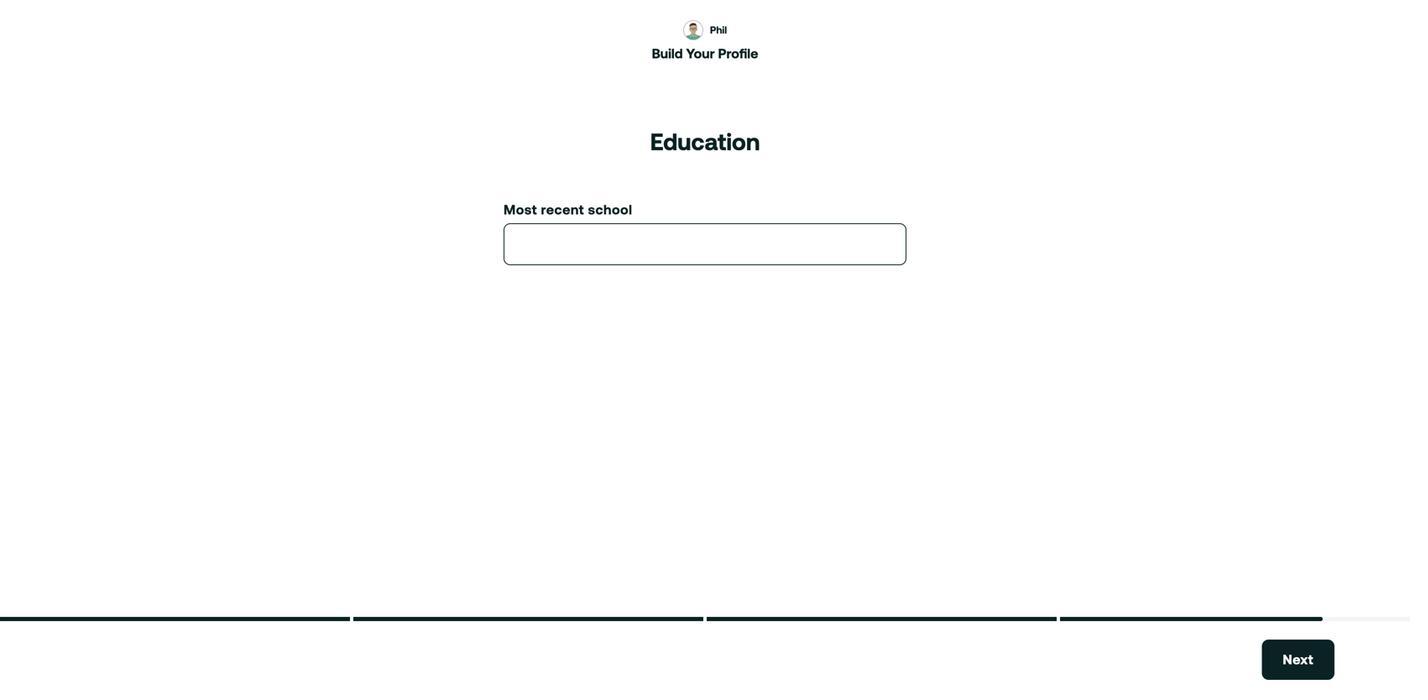 Task type: vqa. For each thing, say whether or not it's contained in the screenshot.
Build
yes



Task type: locate. For each thing, give the bounding box(es) containing it.
75 percent progress bar
[[1060, 617, 1411, 621]]

phil
[[710, 24, 727, 36]]

education
[[650, 128, 760, 155]]

1 horizontal spatial 100 percent progress bar
[[353, 617, 704, 621]]

next button
[[1262, 640, 1335, 680]]

school
[[588, 202, 633, 217]]

your
[[686, 46, 715, 61]]

2 100 percent progress bar from the left
[[353, 617, 704, 621]]

0 horizontal spatial 100 percent progress bar
[[0, 617, 350, 621]]

2 horizontal spatial 100 percent progress bar
[[707, 617, 1057, 621]]

100 percent progress bar
[[0, 617, 350, 621], [353, 617, 704, 621], [707, 617, 1057, 621]]

build
[[652, 46, 683, 61]]

profile
[[718, 46, 759, 61]]



Task type: describe. For each thing, give the bounding box(es) containing it.
Most recent school text field
[[505, 224, 906, 264]]

most recent school
[[504, 202, 633, 217]]

3 100 percent progress bar from the left
[[707, 617, 1057, 621]]

build your profile
[[652, 46, 759, 61]]

next
[[1283, 652, 1314, 668]]

phil avatar image
[[683, 20, 704, 40]]

recent
[[541, 202, 584, 217]]

most
[[504, 202, 537, 217]]

1 100 percent progress bar from the left
[[0, 617, 350, 621]]



